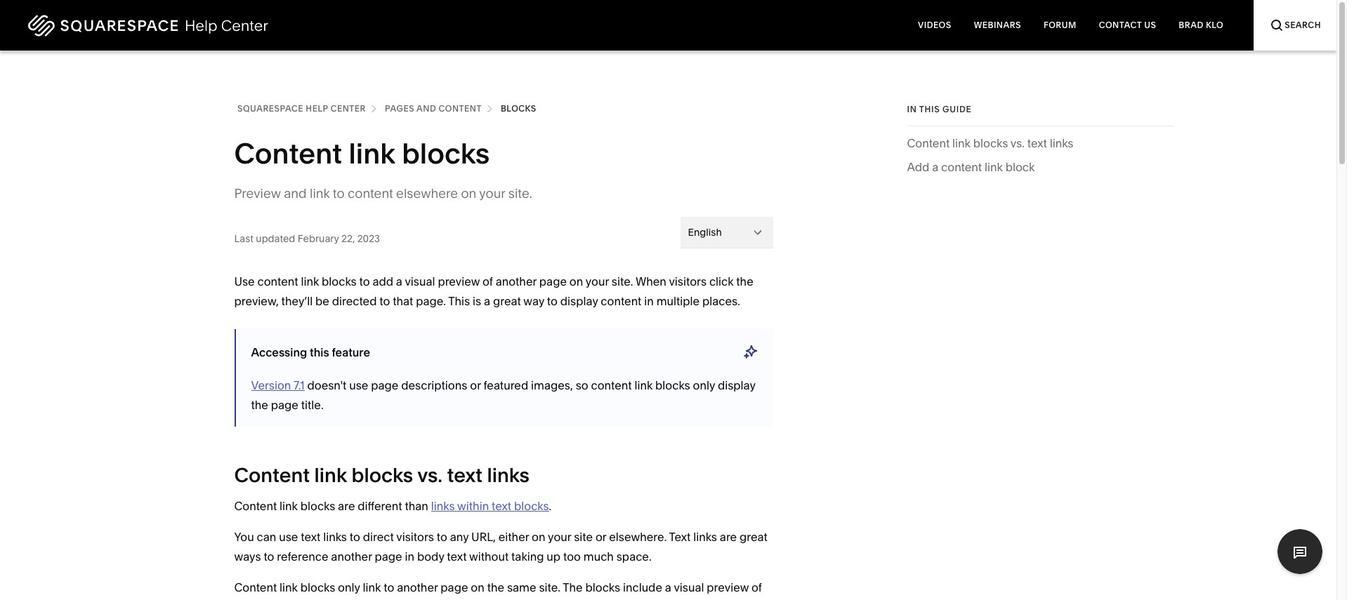 Task type: vqa. For each thing, say whether or not it's contained in the screenshot.
bottommost ANOTHER
yes



Task type: locate. For each thing, give the bounding box(es) containing it.
1 horizontal spatial and
[[417, 103, 436, 114]]

1 vertical spatial are
[[720, 530, 737, 544]]

your left the when on the left of the page
[[586, 275, 609, 289]]

different
[[358, 499, 402, 513]]

or right site
[[596, 530, 606, 544]]

site.
[[508, 185, 532, 202], [612, 275, 633, 289], [539, 581, 560, 595]]

0 vertical spatial preview
[[438, 275, 480, 289]]

links inside content link blocks vs. text links link
[[1050, 136, 1074, 150]]

in down the when on the left of the page
[[644, 294, 654, 308]]

1 vertical spatial use
[[279, 530, 298, 544]]

0 vertical spatial another
[[496, 275, 537, 289]]

1 vertical spatial visitors
[[396, 530, 434, 544]]

a
[[932, 160, 938, 174], [396, 275, 402, 289], [484, 294, 490, 308], [665, 581, 671, 595]]

0 vertical spatial or
[[470, 379, 481, 393]]

another up way
[[496, 275, 537, 289]]

0 horizontal spatial site.
[[508, 185, 532, 202]]

2 horizontal spatial another
[[496, 275, 537, 289]]

klo
[[1206, 20, 1224, 30]]

1 horizontal spatial site.
[[539, 581, 560, 595]]

1 vertical spatial your
[[586, 275, 609, 289]]

link up february
[[310, 185, 330, 202]]

body
[[417, 550, 444, 564]]

content link blocks vs. text links up different
[[234, 464, 530, 487]]

0 horizontal spatial use
[[279, 530, 298, 544]]

the
[[736, 275, 753, 289], [251, 398, 268, 412], [487, 581, 504, 595]]

page down direct
[[375, 550, 402, 564]]

1 vertical spatial preview
[[707, 581, 749, 595]]

7.1
[[294, 379, 305, 393]]

to down direct
[[384, 581, 394, 595]]

use inside 'you can use text links to direct visitors to any url, either on your site or elsewhere. text links are great ways to reference another page in body text without taking up too much space.'
[[279, 530, 298, 544]]

page down body
[[441, 581, 468, 595]]

elsewhere
[[396, 185, 458, 202]]

you
[[234, 530, 254, 544]]

are
[[338, 499, 355, 513], [720, 530, 737, 544]]

videos
[[918, 20, 951, 30]]

great inside 'you can use text links to direct visitors to any url, either on your site or elsewhere. text links are great ways to reference another page in body text without taking up too much space.'
[[740, 530, 768, 544]]

page up way
[[539, 275, 567, 289]]

content link blocks
[[234, 136, 490, 171]]

your right elsewhere on the left top
[[479, 185, 505, 202]]

add
[[373, 275, 393, 289]]

your inside 'you can use text links to direct visitors to any url, either on your site or elsewhere. text links are great ways to reference another page in body text without taking up too much space.'
[[548, 530, 571, 544]]

0 vertical spatial display
[[560, 294, 598, 308]]

the inside the content link blocks only link to another page on the same site. the blocks include a visual preview of
[[487, 581, 504, 595]]

content down content link blocks vs. text links link
[[941, 160, 982, 174]]

1 horizontal spatial use
[[349, 379, 368, 393]]

text up 'reference'
[[301, 530, 320, 544]]

content down the when on the left of the page
[[601, 294, 642, 308]]

text up within
[[447, 464, 483, 487]]

is
[[473, 294, 481, 308]]

1 vertical spatial vs.
[[417, 464, 442, 487]]

1 horizontal spatial only
[[693, 379, 715, 393]]

0 vertical spatial this
[[919, 104, 940, 114]]

this right the in
[[919, 104, 940, 114]]

visual right include
[[674, 581, 704, 595]]

vs. up the block at the right top of the page
[[1011, 136, 1025, 150]]

1 horizontal spatial your
[[548, 530, 571, 544]]

content link blocks vs. text links up add a content link block on the top
[[907, 136, 1074, 150]]

1 vertical spatial great
[[740, 530, 768, 544]]

1 horizontal spatial great
[[740, 530, 768, 544]]

another inside the use content link blocks to add a visual preview of another page on your site. when visitors click the preview, they'll be directed to that page. this is a great way to display content in multiple places.
[[496, 275, 537, 289]]

link up add a content link block on the top
[[952, 136, 971, 150]]

0 horizontal spatial in
[[405, 550, 414, 564]]

another inside 'you can use text links to direct visitors to any url, either on your site or elsewhere. text links are great ways to reference another page in body text without taking up too much space.'
[[331, 550, 372, 564]]

0 horizontal spatial visitors
[[396, 530, 434, 544]]

1 vertical spatial display
[[718, 379, 756, 393]]

0 vertical spatial visitors
[[669, 275, 707, 289]]

places.
[[702, 294, 740, 308]]

brad klo
[[1179, 20, 1224, 30]]

visitors
[[669, 275, 707, 289], [396, 530, 434, 544]]

url,
[[471, 530, 496, 544]]

use
[[234, 275, 255, 289]]

another down direct
[[331, 550, 372, 564]]

or left featured
[[470, 379, 481, 393]]

that
[[393, 294, 413, 308]]

0 horizontal spatial display
[[560, 294, 598, 308]]

1 horizontal spatial visual
[[674, 581, 704, 595]]

visual
[[405, 275, 435, 289], [674, 581, 704, 595]]

1 horizontal spatial visitors
[[669, 275, 707, 289]]

forum
[[1044, 20, 1076, 30]]

1 horizontal spatial in
[[644, 294, 654, 308]]

reference
[[277, 550, 328, 564]]

the left same
[[487, 581, 504, 595]]

1 vertical spatial of
[[752, 581, 762, 595]]

blocks link
[[501, 101, 536, 117]]

contact us
[[1099, 20, 1156, 30]]

space.
[[616, 550, 651, 564]]

your up up
[[548, 530, 571, 544]]

brad
[[1179, 20, 1204, 30]]

links
[[1050, 136, 1074, 150], [487, 464, 530, 487], [431, 499, 455, 513], [323, 530, 347, 544], [693, 530, 717, 544]]

1 horizontal spatial the
[[487, 581, 504, 595]]

visitors up multiple
[[669, 275, 707, 289]]

2 vertical spatial site.
[[539, 581, 560, 595]]

link inside the use content link blocks to add a visual preview of another page on your site. when visitors click the preview, they'll be directed to that page. this is a great way to display content in multiple places.
[[301, 275, 319, 289]]

0 vertical spatial and
[[417, 103, 436, 114]]

text
[[1027, 136, 1047, 150], [447, 464, 483, 487], [492, 499, 511, 513], [301, 530, 320, 544], [447, 550, 467, 564]]

and right pages
[[417, 103, 436, 114]]

1 horizontal spatial this
[[919, 104, 940, 114]]

display inside the use content link blocks to add a visual preview of another page on your site. when visitors click the preview, they'll be directed to that page. this is a great way to display content in multiple places.
[[560, 294, 598, 308]]

use
[[349, 379, 368, 393], [279, 530, 298, 544]]

content right so
[[591, 379, 632, 393]]

this
[[919, 104, 940, 114], [310, 345, 329, 359]]

and right preview
[[284, 185, 307, 202]]

1 horizontal spatial or
[[596, 530, 606, 544]]

2 horizontal spatial your
[[586, 275, 609, 289]]

use content link blocks to add a visual preview of another page on your site. when visitors click the preview, they'll be directed to that page. this is a great way to display content in multiple places.
[[234, 275, 753, 308]]

or
[[470, 379, 481, 393], [596, 530, 606, 544]]

link up 'reference'
[[280, 499, 298, 513]]

in left body
[[405, 550, 414, 564]]

1 horizontal spatial of
[[752, 581, 762, 595]]

visitors inside 'you can use text links to direct visitors to any url, either on your site or elsewhere. text links are great ways to reference another page in body text without taking up too much space.'
[[396, 530, 434, 544]]

display
[[560, 294, 598, 308], [718, 379, 756, 393]]

to left direct
[[350, 530, 360, 544]]

.
[[549, 499, 551, 513]]

1 vertical spatial content link blocks vs. text links
[[234, 464, 530, 487]]

1 vertical spatial the
[[251, 398, 268, 412]]

only
[[693, 379, 715, 393], [338, 581, 360, 595]]

the down version
[[251, 398, 268, 412]]

0 vertical spatial great
[[493, 294, 521, 308]]

2 vertical spatial another
[[397, 581, 438, 595]]

0 vertical spatial in
[[644, 294, 654, 308]]

0 horizontal spatial of
[[483, 275, 493, 289]]

of inside the content link blocks only link to another page on the same site. the blocks include a visual preview of
[[752, 581, 762, 595]]

great
[[493, 294, 521, 308], [740, 530, 768, 544]]

your
[[479, 185, 505, 202], [586, 275, 609, 289], [548, 530, 571, 544]]

visitors up body
[[396, 530, 434, 544]]

in inside 'you can use text links to direct visitors to any url, either on your site or elsewhere. text links are great ways to reference another page in body text without taking up too much space.'
[[405, 550, 414, 564]]

version 7.1
[[251, 379, 305, 393]]

blocks inside doesn't use page descriptions or featured images, so content link blocks only display the page title.
[[655, 379, 690, 393]]

1 vertical spatial visual
[[674, 581, 704, 595]]

display inside doesn't use page descriptions or featured images, so content link blocks only display the page title.
[[718, 379, 756, 393]]

use right can
[[279, 530, 298, 544]]

and for pages
[[417, 103, 436, 114]]

are left different
[[338, 499, 355, 513]]

the right click
[[736, 275, 753, 289]]

are inside 'you can use text links to direct visitors to any url, either on your site or elsewhere. text links are great ways to reference another page in body text without taking up too much space.'
[[720, 530, 737, 544]]

vs.
[[1011, 136, 1025, 150], [417, 464, 442, 487]]

0 horizontal spatial this
[[310, 345, 329, 359]]

0 vertical spatial site.
[[508, 185, 532, 202]]

0 horizontal spatial preview
[[438, 275, 480, 289]]

english button
[[680, 217, 773, 248]]

page inside 'you can use text links to direct visitors to any url, either on your site or elsewhere. text links are great ways to reference another page in body text without taking up too much space.'
[[375, 550, 402, 564]]

another down body
[[397, 581, 438, 595]]

contact
[[1099, 20, 1142, 30]]

are right text
[[720, 530, 737, 544]]

visual up page.
[[405, 275, 435, 289]]

1 vertical spatial another
[[331, 550, 372, 564]]

this left feature
[[310, 345, 329, 359]]

links within text blocks link
[[431, 499, 549, 513]]

0 horizontal spatial the
[[251, 398, 268, 412]]

0 horizontal spatial your
[[479, 185, 505, 202]]

version 7.1 link
[[251, 379, 305, 393]]

featured
[[484, 379, 528, 393]]

1 vertical spatial or
[[596, 530, 606, 544]]

1 horizontal spatial are
[[720, 530, 737, 544]]

your inside the use content link blocks to add a visual preview of another page on your site. when visitors click the preview, they'll be directed to that page. this is a great way to display content in multiple places.
[[586, 275, 609, 289]]

0 horizontal spatial visual
[[405, 275, 435, 289]]

2 horizontal spatial the
[[736, 275, 753, 289]]

content inside the content link blocks only link to another page on the same site. the blocks include a visual preview of
[[234, 581, 277, 595]]

content
[[439, 103, 482, 114], [907, 136, 950, 150], [234, 136, 342, 171], [234, 464, 310, 487], [234, 499, 277, 513], [234, 581, 277, 595]]

content up they'll
[[257, 275, 298, 289]]

0 vertical spatial only
[[693, 379, 715, 393]]

images,
[[531, 379, 573, 393]]

content link blocks vs. text links
[[907, 136, 1074, 150], [234, 464, 530, 487]]

1 vertical spatial and
[[284, 185, 307, 202]]

page inside the content link blocks only link to another page on the same site. the blocks include a visual preview of
[[441, 581, 468, 595]]

1 horizontal spatial content link blocks vs. text links
[[907, 136, 1074, 150]]

link down direct
[[363, 581, 381, 595]]

0 vertical spatial vs.
[[1011, 136, 1025, 150]]

content link blocks only link to another page on the same site. the blocks include a visual preview of
[[234, 581, 762, 600]]

last updated february 22, 2023
[[234, 232, 380, 245]]

blocks
[[973, 136, 1008, 150], [402, 136, 490, 171], [322, 275, 357, 289], [655, 379, 690, 393], [352, 464, 413, 487], [300, 499, 335, 513], [514, 499, 549, 513], [300, 581, 335, 595], [585, 581, 620, 595]]

link
[[952, 136, 971, 150], [349, 136, 395, 171], [985, 160, 1003, 174], [310, 185, 330, 202], [301, 275, 319, 289], [634, 379, 653, 393], [314, 464, 347, 487], [280, 499, 298, 513], [280, 581, 298, 595], [363, 581, 381, 595]]

0 vertical spatial the
[[736, 275, 753, 289]]

0 vertical spatial use
[[349, 379, 368, 393]]

on inside the use content link blocks to add a visual preview of another page on your site. when visitors click the preview, they'll be directed to that page. this is a great way to display content in multiple places.
[[569, 275, 583, 289]]

vs. up than
[[417, 464, 442, 487]]

1 vertical spatial this
[[310, 345, 329, 359]]

1 vertical spatial in
[[405, 550, 414, 564]]

great inside the use content link blocks to add a visual preview of another page on your site. when visitors click the preview, they'll be directed to that page. this is a great way to display content in multiple places.
[[493, 294, 521, 308]]

2 horizontal spatial site.
[[612, 275, 633, 289]]

to
[[333, 185, 345, 202], [359, 275, 370, 289], [379, 294, 390, 308], [547, 294, 558, 308], [350, 530, 360, 544], [437, 530, 447, 544], [264, 550, 274, 564], [384, 581, 394, 595]]

a inside the content link blocks only link to another page on the same site. the blocks include a visual preview of
[[665, 581, 671, 595]]

preview
[[438, 275, 480, 289], [707, 581, 749, 595]]

feature
[[332, 345, 370, 359]]

content link blocks are different than links within text blocks .
[[234, 499, 551, 513]]

0 horizontal spatial and
[[284, 185, 307, 202]]

page down version 7.1
[[271, 398, 298, 412]]

use right doesn't
[[349, 379, 368, 393]]

doesn't use page descriptions or featured images, so content link blocks only display the page title.
[[251, 379, 756, 412]]

0 horizontal spatial great
[[493, 294, 521, 308]]

of inside the use content link blocks to add a visual preview of another page on your site. when visitors click the preview, they'll be directed to that page. this is a great way to display content in multiple places.
[[483, 275, 493, 289]]

you can use text links to direct visitors to any url, either on your site or elsewhere. text links are great ways to reference another page in body text without taking up too much space.
[[234, 530, 768, 564]]

1 vertical spatial only
[[338, 581, 360, 595]]

1 horizontal spatial preview
[[707, 581, 749, 595]]

1 vertical spatial site.
[[612, 275, 633, 289]]

0 vertical spatial of
[[483, 275, 493, 289]]

0 horizontal spatial or
[[470, 379, 481, 393]]

accessing
[[251, 345, 307, 359]]

0 vertical spatial visual
[[405, 275, 435, 289]]

0 horizontal spatial only
[[338, 581, 360, 595]]

squarespace help center
[[237, 103, 366, 114]]

link right so
[[634, 379, 653, 393]]

1 horizontal spatial display
[[718, 379, 756, 393]]

page left descriptions
[[371, 379, 399, 393]]

link down 'reference'
[[280, 581, 298, 595]]

add a content link block link
[[907, 157, 1035, 181]]

pages and content link
[[385, 101, 482, 117]]

0 horizontal spatial are
[[338, 499, 355, 513]]

blocks inside the use content link blocks to add a visual preview of another page on your site. when visitors click the preview, they'll be directed to that page. this is a great way to display content in multiple places.
[[322, 275, 357, 289]]

1 horizontal spatial another
[[397, 581, 438, 595]]

2 vertical spatial your
[[548, 530, 571, 544]]

link up 'be'
[[301, 275, 319, 289]]

0 horizontal spatial another
[[331, 550, 372, 564]]

2 vertical spatial the
[[487, 581, 504, 595]]



Task type: describe. For each thing, give the bounding box(es) containing it.
to left any
[[437, 530, 447, 544]]

your for either
[[548, 530, 571, 544]]

visitors inside the use content link blocks to add a visual preview of another page on your site. when visitors click the preview, they'll be directed to that page. this is a great way to display content in multiple places.
[[669, 275, 707, 289]]

webinars link
[[963, 0, 1032, 51]]

or inside 'you can use text links to direct visitors to any url, either on your site or elsewhere. text links are great ways to reference another page in body text without taking up too much space.'
[[596, 530, 606, 544]]

elsewhere.
[[609, 530, 667, 544]]

webinars
[[974, 20, 1021, 30]]

in inside the use content link blocks to add a visual preview of another page on your site. when visitors click the preview, they'll be directed to that page. this is a great way to display content in multiple places.
[[644, 294, 654, 308]]

pages and content
[[385, 103, 482, 114]]

way
[[523, 294, 544, 308]]

preview
[[234, 185, 281, 202]]

can
[[257, 530, 276, 544]]

text right within
[[492, 499, 511, 513]]

or inside doesn't use page descriptions or featured images, so content link blocks only display the page title.
[[470, 379, 481, 393]]

content down content link blocks on the left top
[[348, 185, 393, 202]]

preview inside the content link blocks only link to another page on the same site. the blocks include a visual preview of
[[707, 581, 749, 595]]

title.
[[301, 398, 323, 412]]

add a content link block
[[907, 160, 1035, 174]]

guide
[[943, 104, 972, 114]]

version
[[251, 379, 291, 393]]

1 horizontal spatial vs.
[[1011, 136, 1025, 150]]

within
[[457, 499, 489, 513]]

up
[[547, 550, 561, 564]]

this
[[448, 294, 470, 308]]

use inside doesn't use page descriptions or featured images, so content link blocks only display the page title.
[[349, 379, 368, 393]]

site
[[574, 530, 593, 544]]

include
[[623, 581, 662, 595]]

only inside the content link blocks only link to another page on the same site. the blocks include a visual preview of
[[338, 581, 360, 595]]

preview,
[[234, 294, 279, 308]]

content link blocks vs. text links link
[[907, 133, 1074, 157]]

they'll
[[281, 294, 313, 308]]

text
[[669, 530, 691, 544]]

text down any
[[447, 550, 467, 564]]

squarespace
[[237, 103, 303, 114]]

0 vertical spatial your
[[479, 185, 505, 202]]

the inside the use content link blocks to add a visual preview of another page on your site. when visitors click the preview, they'll be directed to that page. this is a great way to display content in multiple places.
[[736, 275, 753, 289]]

page.
[[416, 294, 446, 308]]

same
[[507, 581, 536, 595]]

than
[[405, 499, 428, 513]]

the inside doesn't use page descriptions or featured images, so content link blocks only display the page title.
[[251, 398, 268, 412]]

and for preview
[[284, 185, 307, 202]]

this for accessing
[[310, 345, 329, 359]]

taking
[[511, 550, 544, 564]]

link down content link blocks vs. text links link
[[985, 160, 1003, 174]]

so
[[576, 379, 588, 393]]

link inside doesn't use page descriptions or featured images, so content link blocks only display the page title.
[[634, 379, 653, 393]]

without
[[469, 550, 509, 564]]

visual inside the content link blocks only link to another page on the same site. the blocks include a visual preview of
[[674, 581, 704, 595]]

forum link
[[1032, 0, 1088, 51]]

any
[[450, 530, 469, 544]]

link up content link blocks are different than links within text blocks .
[[314, 464, 347, 487]]

preview inside the use content link blocks to add a visual preview of another page on your site. when visitors click the preview, they'll be directed to that page. this is a great way to display content in multiple places.
[[438, 275, 480, 289]]

last
[[234, 232, 254, 245]]

contact us link
[[1088, 0, 1168, 51]]

descriptions
[[401, 379, 467, 393]]

to right way
[[547, 294, 558, 308]]

visual inside the use content link blocks to add a visual preview of another page on your site. when visitors click the preview, they'll be directed to that page. this is a great way to display content in multiple places.
[[405, 275, 435, 289]]

in this guide
[[907, 104, 972, 114]]

accessing this feature
[[251, 345, 370, 359]]

0 horizontal spatial vs.
[[417, 464, 442, 487]]

help
[[306, 103, 328, 114]]

0 vertical spatial content link blocks vs. text links
[[907, 136, 1074, 150]]

us
[[1144, 20, 1156, 30]]

content inside doesn't use page descriptions or featured images, so content link blocks only display the page title.
[[591, 379, 632, 393]]

22,
[[341, 232, 355, 245]]

to up 22,
[[333, 185, 345, 202]]

blocks
[[501, 103, 536, 114]]

2023
[[357, 232, 380, 245]]

videos link
[[907, 0, 963, 51]]

the
[[563, 581, 583, 595]]

0 vertical spatial are
[[338, 499, 355, 513]]

site. inside the use content link blocks to add a visual preview of another page on your site. when visitors click the preview, they'll be directed to that page. this is a great way to display content in multiple places.
[[612, 275, 633, 289]]

search
[[1285, 20, 1321, 30]]

too
[[563, 550, 581, 564]]

preview and link to content elsewhere on your site.
[[234, 185, 532, 202]]

center
[[331, 103, 366, 114]]

click
[[709, 275, 734, 289]]

link up preview and link to content elsewhere on your site.
[[349, 136, 395, 171]]

when
[[636, 275, 666, 289]]

directed
[[332, 294, 377, 308]]

in
[[907, 104, 917, 114]]

add
[[907, 160, 929, 174]]

ways
[[234, 550, 261, 564]]

be
[[315, 294, 329, 308]]

on inside the content link blocks only link to another page on the same site. the blocks include a visual preview of
[[471, 581, 484, 595]]

to inside the content link blocks only link to another page on the same site. the blocks include a visual preview of
[[384, 581, 394, 595]]

to left add
[[359, 275, 370, 289]]

either
[[498, 530, 529, 544]]

to left that
[[379, 294, 390, 308]]

brad klo link
[[1168, 0, 1235, 51]]

multiple
[[656, 294, 700, 308]]

on inside 'you can use text links to direct visitors to any url, either on your site or elsewhere. text links are great ways to reference another page in body text without taking up too much space.'
[[532, 530, 545, 544]]

this for in
[[919, 104, 940, 114]]

page inside the use content link blocks to add a visual preview of another page on your site. when visitors click the preview, they'll be directed to that page. this is a great way to display content in multiple places.
[[539, 275, 567, 289]]

pages
[[385, 103, 414, 114]]

search button
[[1254, 0, 1337, 51]]

much
[[583, 550, 614, 564]]

0 horizontal spatial content link blocks vs. text links
[[234, 464, 530, 487]]

doesn't
[[307, 379, 347, 393]]

updated
[[256, 232, 295, 245]]

another inside the content link blocks only link to another page on the same site. the blocks include a visual preview of
[[397, 581, 438, 595]]

english
[[688, 226, 722, 239]]

site. inside the content link blocks only link to another page on the same site. the blocks include a visual preview of
[[539, 581, 560, 595]]

text up the block at the right top of the page
[[1027, 136, 1047, 150]]

only inside doesn't use page descriptions or featured images, so content link blocks only display the page title.
[[693, 379, 715, 393]]

block
[[1005, 160, 1035, 174]]

to down can
[[264, 550, 274, 564]]

february
[[298, 232, 339, 245]]

your for page
[[586, 275, 609, 289]]



